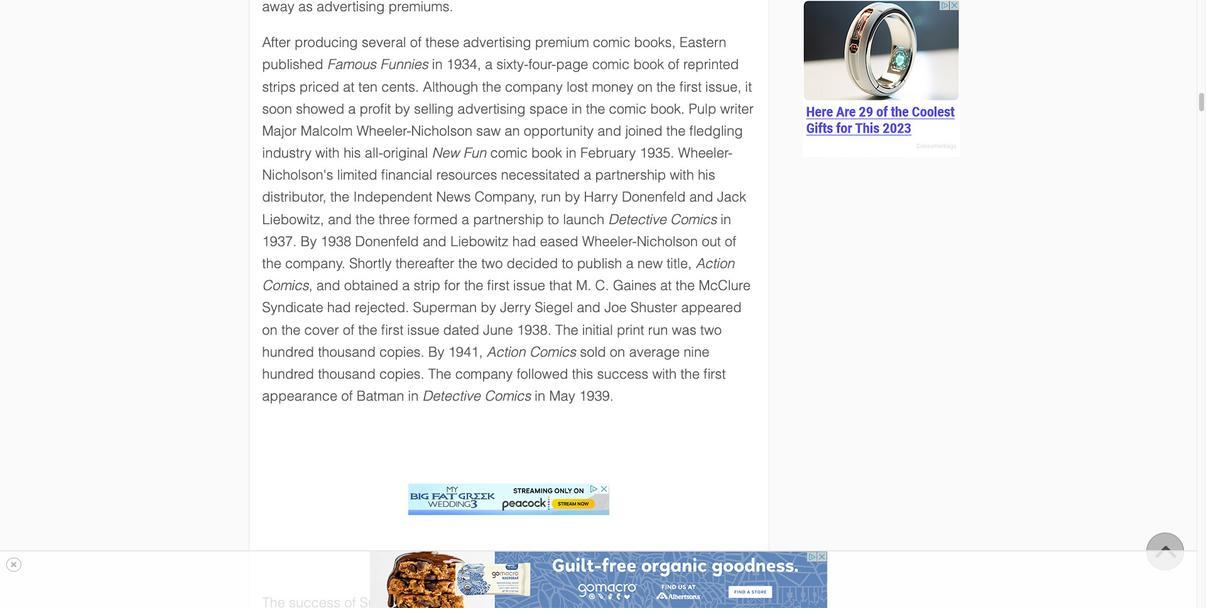 Task type: describe. For each thing, give the bounding box(es) containing it.
donenfeld inside in 1937. by 1938 donenfeld and liebowitz had eased wheeler-nicholson out of the company. shortly thereafter the two decided to publish a new title,
[[355, 234, 419, 249]]

limited
[[337, 167, 377, 183]]

independent
[[353, 189, 433, 205]]

by inside in 1934, a sixty-four-page comic book of reprinted strips priced at ten cents. although the company lost money on the first issue, it soon showed a profit by selling advertising space in the comic book. pulp writer major malcolm wheeler-nicholson saw an opportunity and joined the fledgling industry with his all-original
[[395, 101, 410, 117]]

opportunity
[[524, 123, 594, 139]]

in inside comic book in february 1935. wheeler- nicholson's limited financial resources necessitated a partnership with his distributor, the independent news company, run by harry donenfeld and jack liebowitz, and the three formed a partnership to launch
[[566, 145, 577, 161]]

distributor,
[[262, 189, 326, 205]]

eased
[[540, 234, 579, 249]]

the inside , and obtained a strip for the first issue that m. c. gaines at the mcclure syndicate had rejected. superman by jerry siegel and joe shuster appeared on the cover of the first issue dated june 1938. the initial print run was two hundred thousand copies. by 1941,
[[555, 322, 579, 338]]

at inside in 1934, a sixty-four-page comic book of reprinted strips priced at ten cents. although the company lost money on the first issue, it soon showed a profit by selling advertising space in the comic book. pulp writer major malcolm wheeler-nicholson saw an opportunity and joined the fledgling industry with his all-original
[[343, 79, 355, 95]]

on inside in 1934, a sixty-four-page comic book of reprinted strips priced at ten cents. although the company lost money on the first issue, it soon showed a profit by selling advertising space in the comic book. pulp writer major malcolm wheeler-nicholson saw an opportunity and joined the fledgling industry with his all-original
[[637, 79, 653, 95]]

nicholson inside in 1934, a sixty-four-page comic book of reprinted strips priced at ten cents. although the company lost money on the first issue, it soon showed a profit by selling advertising space in the comic book. pulp writer major malcolm wheeler-nicholson saw an opportunity and joined the fledgling industry with his all-original
[[411, 123, 472, 139]]

1938.
[[517, 322, 552, 338]]

nicholson inside in 1937. by 1938 donenfeld and liebowitz had eased wheeler-nicholson out of the company. shortly thereafter the two decided to publish a new title,
[[637, 234, 698, 249]]

a inside in 1937. by 1938 donenfeld and liebowitz had eased wheeler-nicholson out of the company. shortly thereafter the two decided to publish a new title,
[[626, 256, 634, 271]]

his inside in 1934, a sixty-four-page comic book of reprinted strips priced at ten cents. although the company lost money on the first issue, it soon showed a profit by selling advertising space in the comic book. pulp writer major malcolm wheeler-nicholson saw an opportunity and joined the fledgling industry with his all-original
[[344, 145, 361, 161]]

issue,
[[706, 79, 742, 95]]

run inside comic book in february 1935. wheeler- nicholson's limited financial resources necessitated a partnership with his distributor, the independent news company, run by harry donenfeld and jack liebowitz, and the three formed a partnership to launch
[[541, 189, 561, 205]]

copies. inside the sold on average nine hundred thousand copies. the company followed this success with the first appearance of batman in
[[380, 366, 425, 382]]

detective comics
[[608, 212, 717, 227]]

, and obtained a strip for the first issue that m. c. gaines at the mcclure syndicate had rejected. superman by jerry siegel and joe shuster appeared on the cover of the first issue dated june 1938. the initial print run was two hundred thousand copies. by 1941,
[[262, 278, 751, 360]]

new fun
[[432, 145, 487, 161]]

premium
[[535, 35, 589, 50]]

average
[[629, 344, 680, 360]]

all-
[[365, 145, 383, 161]]

first inside the sold on average nine hundred thousand copies. the company followed this success with the first appearance of batman in
[[704, 366, 726, 382]]

by inside , and obtained a strip for the first issue that m. c. gaines at the mcclure syndicate had rejected. superman by jerry siegel and joe shuster appeared on the cover of the first issue dated june 1938. the initial print run was two hundred thousand copies. by 1941,
[[428, 344, 445, 360]]

three
[[379, 212, 410, 227]]

in inside in 1937. by 1938 donenfeld and liebowitz had eased wheeler-nicholson out of the company. shortly thereafter the two decided to publish a new title,
[[721, 212, 731, 227]]

new
[[638, 256, 663, 271]]

thousand inside , and obtained a strip for the first issue that m. c. gaines at the mcclure syndicate had rejected. superman by jerry siegel and joe shuster appeared on the cover of the first issue dated june 1938. the initial print run was two hundred thousand copies. by 1941,
[[318, 344, 376, 360]]

in 1934, a sixty-four-page comic book of reprinted strips priced at ten cents. although the company lost money on the first issue, it soon showed a profit by selling advertising space in the comic book. pulp writer major malcolm wheeler-nicholson saw an opportunity and joined the fledgling industry with his all-original
[[262, 57, 754, 161]]

sold
[[580, 344, 606, 360]]

first up jerry
[[487, 278, 510, 294]]

resources
[[436, 167, 497, 183]]

priced
[[300, 79, 339, 95]]

new
[[432, 145, 460, 161]]

it
[[745, 79, 752, 95]]

wheeler- inside comic book in february 1935. wheeler- nicholson's limited financial resources necessitated a partnership with his distributor, the independent news company, run by harry donenfeld and jack liebowitz, and the three formed a partnership to launch
[[678, 145, 733, 161]]

the left three at left
[[356, 212, 375, 227]]

financial
[[381, 167, 433, 183]]

and right ,
[[316, 278, 340, 294]]

company.
[[285, 256, 345, 271]]

cents.
[[382, 79, 419, 95]]

1 vertical spatial action comics
[[487, 344, 576, 360]]

was
[[672, 322, 697, 338]]

out
[[702, 234, 721, 249]]

and down m.
[[577, 300, 601, 316]]

an
[[505, 123, 520, 139]]

nine
[[684, 344, 710, 360]]

the down 1937.
[[262, 256, 281, 271]]

dated
[[443, 322, 479, 338]]

company,
[[475, 189, 537, 205]]

m.
[[576, 278, 592, 294]]

syndicate
[[262, 300, 323, 316]]

harry
[[584, 189, 618, 205]]

1935.
[[640, 145, 675, 161]]

by inside in 1937. by 1938 donenfeld and liebowitz had eased wheeler-nicholson out of the company. shortly thereafter the two decided to publish a new title,
[[301, 234, 317, 249]]

comic book in february 1935. wheeler- nicholson's limited financial resources necessitated a partnership with his distributor, the independent news company, run by harry donenfeld and jack liebowitz, and the three formed a partnership to launch
[[262, 145, 746, 227]]

1 vertical spatial partnership
[[473, 212, 544, 227]]

the down book.
[[667, 123, 686, 139]]

1 vertical spatial advertisement region
[[408, 484, 609, 515]]

liebowitz,
[[262, 212, 324, 227]]

hundred inside the sold on average nine hundred thousand copies. the company followed this success with the first appearance of batman in
[[262, 366, 314, 382]]

0 vertical spatial advertisement region
[[803, 0, 960, 157]]

several
[[362, 35, 406, 50]]

joe
[[605, 300, 627, 316]]

the right for
[[464, 278, 483, 294]]

1941,
[[448, 344, 483, 360]]

detective for detective comics in may 1939.
[[423, 388, 481, 404]]

first down rejected.
[[381, 322, 404, 338]]

famous funnies
[[327, 57, 428, 72]]

copies. inside , and obtained a strip for the first issue that m. c. gaines at the mcclure syndicate had rejected. superman by jerry siegel and joe shuster appeared on the cover of the first issue dated june 1938. the initial print run was two hundred thousand copies. by 1941,
[[380, 344, 425, 360]]

eastern
[[680, 35, 727, 50]]

0 horizontal spatial issue
[[407, 322, 439, 338]]

had inside in 1937. by 1938 donenfeld and liebowitz had eased wheeler-nicholson out of the company. shortly thereafter the two decided to publish a new title,
[[512, 234, 536, 249]]

and up '1938'
[[328, 212, 352, 227]]

of inside the after producing several of these advertising premium comic books, eastern published
[[410, 35, 422, 50]]

page
[[556, 57, 589, 72]]

fun
[[463, 145, 487, 161]]

shuster
[[631, 300, 678, 316]]

funnies
[[380, 57, 428, 72]]

,
[[309, 278, 313, 294]]

advertising inside in 1934, a sixty-four-page comic book of reprinted strips priced at ten cents. although the company lost money on the first issue, it soon showed a profit by selling advertising space in the comic book. pulp writer major malcolm wheeler-nicholson saw an opportunity and joined the fledgling industry with his all-original
[[458, 101, 526, 117]]

lost
[[567, 79, 588, 95]]

company inside the sold on average nine hundred thousand copies. the company followed this success with the first appearance of batman in
[[455, 366, 513, 382]]

a left sixty-
[[485, 57, 493, 72]]

his inside comic book in february 1935. wheeler- nicholson's limited financial resources necessitated a partnership with his distributor, the independent news company, run by harry donenfeld and jack liebowitz, and the three formed a partnership to launch
[[698, 167, 716, 183]]

1937.
[[262, 234, 297, 249]]

batman
[[357, 388, 404, 404]]

thereafter
[[396, 256, 455, 271]]

the up book.
[[657, 79, 676, 95]]

appearance
[[262, 388, 338, 404]]

june
[[483, 322, 513, 338]]

this
[[572, 366, 593, 382]]

a up harry
[[584, 167, 592, 183]]

famous
[[327, 57, 376, 72]]

publish
[[577, 256, 622, 271]]

wheeler- inside in 1937. by 1938 donenfeld and liebowitz had eased wheeler-nicholson out of the company. shortly thereafter the two decided to publish a new title,
[[582, 234, 637, 249]]

at inside , and obtained a strip for the first issue that m. c. gaines at the mcclure syndicate had rejected. superman by jerry siegel and joe shuster appeared on the cover of the first issue dated june 1938. the initial print run was two hundred thousand copies. by 1941,
[[660, 278, 672, 294]]

original
[[383, 145, 428, 161]]

to inside in 1937. by 1938 donenfeld and liebowitz had eased wheeler-nicholson out of the company. shortly thereafter the two decided to publish a new title,
[[562, 256, 573, 271]]

fledgling
[[690, 123, 743, 139]]

×
[[10, 558, 17, 572]]

decided
[[507, 256, 558, 271]]

launch
[[563, 212, 605, 227]]

the down rejected.
[[358, 322, 377, 338]]

comic down money
[[609, 101, 647, 117]]

1938
[[321, 234, 351, 249]]

success
[[597, 366, 649, 382]]

four-
[[529, 57, 556, 72]]

in left 'may'
[[535, 388, 545, 404]]

action inside action comics
[[696, 256, 735, 271]]

the down 'limited'
[[330, 189, 350, 205]]

shortly
[[349, 256, 392, 271]]

rejected.
[[355, 300, 409, 316]]

showed
[[296, 101, 344, 117]]



Task type: locate. For each thing, give the bounding box(es) containing it.
by left 1941,
[[428, 344, 445, 360]]

2 hundred from the top
[[262, 366, 314, 382]]

of right out
[[725, 234, 737, 249]]

wheeler- up publish
[[582, 234, 637, 249]]

2 vertical spatial on
[[610, 344, 625, 360]]

2 horizontal spatial by
[[565, 189, 580, 205]]

1 vertical spatial to
[[562, 256, 573, 271]]

action comics up jerry
[[262, 256, 735, 294]]

a left profit
[[348, 101, 356, 117]]

and inside in 1937. by 1938 donenfeld and liebowitz had eased wheeler-nicholson out of the company. shortly thereafter the two decided to publish a new title,
[[423, 234, 447, 249]]

joined
[[625, 123, 663, 139]]

money
[[592, 79, 634, 95]]

of up 'funnies'
[[410, 35, 422, 50]]

0 vertical spatial his
[[344, 145, 361, 161]]

thousand
[[318, 344, 376, 360], [318, 366, 376, 382]]

1 vertical spatial with
[[670, 167, 694, 183]]

thousand down cover in the bottom left of the page
[[318, 344, 376, 360]]

reprinted
[[684, 57, 739, 72]]

by down "cents." on the top left of page
[[395, 101, 410, 117]]

to up that
[[562, 256, 573, 271]]

issue
[[513, 278, 545, 294], [407, 322, 439, 338]]

book down the books,
[[634, 57, 664, 72]]

0 vertical spatial advertising
[[463, 35, 531, 50]]

1 vertical spatial action
[[487, 344, 526, 360]]

the down liebowitz
[[458, 256, 478, 271]]

1 vertical spatial advertising
[[458, 101, 526, 117]]

in
[[432, 57, 443, 72], [572, 101, 582, 117], [566, 145, 577, 161], [721, 212, 731, 227], [408, 388, 419, 404], [535, 388, 545, 404]]

1 vertical spatial thousand
[[318, 366, 376, 382]]

1 vertical spatial donenfeld
[[355, 234, 419, 249]]

1 horizontal spatial the
[[555, 322, 579, 338]]

0 vertical spatial at
[[343, 79, 355, 95]]

comics up 'followed'
[[530, 344, 576, 360]]

the down the 'siegel'
[[555, 322, 579, 338]]

c.
[[595, 278, 609, 294]]

on inside the sold on average nine hundred thousand copies. the company followed this success with the first appearance of batman in
[[610, 344, 625, 360]]

comics
[[670, 212, 717, 227], [262, 278, 309, 294], [530, 344, 576, 360], [485, 388, 531, 404]]

in 1937. by 1938 donenfeld and liebowitz had eased wheeler-nicholson out of the company. shortly thereafter the two decided to publish a new title,
[[262, 212, 737, 271]]

and down formed
[[423, 234, 447, 249]]

1 horizontal spatial action
[[696, 256, 735, 271]]

hundred inside , and obtained a strip for the first issue that m. c. gaines at the mcclure syndicate had rejected. superman by jerry siegel and joe shuster appeared on the cover of the first issue dated june 1938. the initial print run was two hundred thousand copies. by 1941,
[[262, 344, 314, 360]]

1 horizontal spatial by
[[481, 300, 496, 316]]

0 vertical spatial thousand
[[318, 344, 376, 360]]

detective comics in may 1939.
[[423, 388, 614, 404]]

1 vertical spatial run
[[648, 322, 668, 338]]

two down appeared
[[700, 322, 722, 338]]

at up shuster
[[660, 278, 672, 294]]

1934,
[[447, 57, 481, 72]]

issue down decided
[[513, 278, 545, 294]]

1939.
[[579, 388, 614, 404]]

sold on average nine hundred thousand copies. the company followed this success with the first appearance of batman in
[[262, 344, 726, 404]]

2 copies. from the top
[[380, 366, 425, 382]]

action
[[696, 256, 735, 271], [487, 344, 526, 360]]

0 horizontal spatial two
[[481, 256, 503, 271]]

wheeler- down profit
[[357, 123, 411, 139]]

the down syndicate
[[281, 322, 301, 338]]

advertising
[[463, 35, 531, 50], [458, 101, 526, 117]]

with inside in 1934, a sixty-four-page comic book of reprinted strips priced at ten cents. although the company lost money on the first issue, it soon showed a profit by selling advertising space in the comic book. pulp writer major malcolm wheeler-nicholson saw an opportunity and joined the fledgling industry with his all-original
[[315, 145, 340, 161]]

comics down 'followed'
[[485, 388, 531, 404]]

1 vertical spatial had
[[327, 300, 351, 316]]

two down liebowitz
[[481, 256, 503, 271]]

pulp
[[689, 101, 717, 117]]

that
[[549, 278, 572, 294]]

1 horizontal spatial wheeler-
[[582, 234, 637, 249]]

1 vertical spatial the
[[428, 366, 451, 382]]

0 vertical spatial to
[[548, 212, 559, 227]]

0 horizontal spatial at
[[343, 79, 355, 95]]

saw
[[476, 123, 501, 139]]

1 horizontal spatial had
[[512, 234, 536, 249]]

the
[[482, 79, 501, 95], [657, 79, 676, 95], [586, 101, 605, 117], [667, 123, 686, 139], [330, 189, 350, 205], [356, 212, 375, 227], [262, 256, 281, 271], [458, 256, 478, 271], [464, 278, 483, 294], [676, 278, 695, 294], [281, 322, 301, 338], [358, 322, 377, 338], [681, 366, 700, 382]]

a left strip
[[402, 278, 410, 294]]

1 horizontal spatial by
[[428, 344, 445, 360]]

on up book.
[[637, 79, 653, 95]]

in down jack
[[721, 212, 731, 227]]

necessitated
[[501, 167, 580, 183]]

malcolm
[[301, 123, 353, 139]]

in down opportunity
[[566, 145, 577, 161]]

of inside , and obtained a strip for the first issue that m. c. gaines at the mcclure syndicate had rejected. superman by jerry siegel and joe shuster appeared on the cover of the first issue dated june 1938. the initial print run was two hundred thousand copies. by 1941,
[[343, 322, 354, 338]]

2 vertical spatial wheeler-
[[582, 234, 637, 249]]

action down june
[[487, 344, 526, 360]]

two inside in 1937. by 1938 donenfeld and liebowitz had eased wheeler-nicholson out of the company. shortly thereafter the two decided to publish a new title,
[[481, 256, 503, 271]]

jerry
[[500, 300, 531, 316]]

2 vertical spatial advertisement region
[[370, 552, 827, 608]]

news
[[436, 189, 471, 205]]

0 vertical spatial with
[[315, 145, 340, 161]]

with down malcolm
[[315, 145, 340, 161]]

comic inside the after producing several of these advertising premium comic books, eastern published
[[593, 35, 630, 50]]

action comics down 1938.
[[487, 344, 576, 360]]

book up necessitated
[[532, 145, 562, 161]]

1 horizontal spatial partnership
[[595, 167, 666, 183]]

copies.
[[380, 344, 425, 360], [380, 366, 425, 382]]

his down the fledgling
[[698, 167, 716, 183]]

1 horizontal spatial nicholson
[[637, 234, 698, 249]]

0 horizontal spatial by
[[395, 101, 410, 117]]

wheeler-
[[357, 123, 411, 139], [678, 145, 733, 161], [582, 234, 637, 249]]

0 horizontal spatial on
[[262, 322, 278, 338]]

0 horizontal spatial detective
[[423, 388, 481, 404]]

writer
[[720, 101, 754, 117]]

0 vertical spatial book
[[634, 57, 664, 72]]

a
[[485, 57, 493, 72], [348, 101, 356, 117], [584, 167, 592, 183], [462, 212, 469, 227], [626, 256, 634, 271], [402, 278, 410, 294]]

to inside comic book in february 1935. wheeler- nicholson's limited financial resources necessitated a partnership with his distributor, the independent news company, run by harry donenfeld and jack liebowitz, and the three formed a partnership to launch
[[548, 212, 559, 227]]

sixty-
[[497, 57, 529, 72]]

of right cover in the bottom left of the page
[[343, 322, 354, 338]]

gaines
[[613, 278, 657, 294]]

space
[[530, 101, 568, 117]]

0 vertical spatial run
[[541, 189, 561, 205]]

0 horizontal spatial action
[[487, 344, 526, 360]]

book inside in 1934, a sixty-four-page comic book of reprinted strips priced at ten cents. although the company lost money on the first issue, it soon showed a profit by selling advertising space in the comic book. pulp writer major malcolm wheeler-nicholson saw an opportunity and joined the fledgling industry with his all-original
[[634, 57, 664, 72]]

books,
[[634, 35, 676, 50]]

book.
[[650, 101, 685, 117]]

the down money
[[586, 101, 605, 117]]

copies. up batman
[[380, 366, 425, 382]]

0 vertical spatial issue
[[513, 278, 545, 294]]

1 horizontal spatial issue
[[513, 278, 545, 294]]

1 horizontal spatial run
[[648, 322, 668, 338]]

comics up out
[[670, 212, 717, 227]]

nicholson's
[[262, 167, 333, 183]]

0 horizontal spatial had
[[327, 300, 351, 316]]

2 thousand from the top
[[318, 366, 376, 382]]

published
[[262, 57, 323, 72]]

of inside the sold on average nine hundred thousand copies. the company followed this success with the first appearance of batman in
[[341, 388, 353, 404]]

thousand inside the sold on average nine hundred thousand copies. the company followed this success with the first appearance of batman in
[[318, 366, 376, 382]]

at left ten
[[343, 79, 355, 95]]

0 horizontal spatial to
[[548, 212, 559, 227]]

1 horizontal spatial two
[[700, 322, 722, 338]]

donenfeld
[[622, 189, 686, 205], [355, 234, 419, 249]]

1 vertical spatial by
[[565, 189, 580, 205]]

comics inside action comics
[[262, 278, 309, 294]]

with down 1935.
[[670, 167, 694, 183]]

and up february
[[598, 123, 621, 139]]

1 horizontal spatial detective
[[608, 212, 667, 227]]

and left jack
[[690, 189, 713, 205]]

book
[[634, 57, 664, 72], [532, 145, 562, 161]]

major
[[262, 123, 297, 139]]

in right batman
[[408, 388, 419, 404]]

0 horizontal spatial the
[[428, 366, 451, 382]]

1 hundred from the top
[[262, 344, 314, 360]]

of inside in 1937. by 1938 donenfeld and liebowitz had eased wheeler-nicholson out of the company. shortly thereafter the two decided to publish a new title,
[[725, 234, 737, 249]]

siegel
[[535, 300, 573, 316]]

hundred down cover in the bottom left of the page
[[262, 344, 314, 360]]

the down nine on the right bottom of the page
[[681, 366, 700, 382]]

comic inside comic book in february 1935. wheeler- nicholson's limited financial resources necessitated a partnership with his distributor, the independent news company, run by harry donenfeld and jack liebowitz, and the three formed a partnership to launch
[[490, 145, 528, 161]]

partnership down february
[[595, 167, 666, 183]]

advertising inside the after producing several of these advertising premium comic books, eastern published
[[463, 35, 531, 50]]

action down out
[[696, 256, 735, 271]]

nicholson down detective comics
[[637, 234, 698, 249]]

superman
[[413, 300, 477, 316]]

by inside , and obtained a strip for the first issue that m. c. gaines at the mcclure syndicate had rejected. superman by jerry siegel and joe shuster appeared on the cover of the first issue dated june 1938. the initial print run was two hundred thousand copies. by 1941,
[[481, 300, 496, 316]]

1 vertical spatial detective
[[423, 388, 481, 404]]

partnership
[[595, 167, 666, 183], [473, 212, 544, 227]]

selling
[[414, 101, 454, 117]]

a down news
[[462, 212, 469, 227]]

company down 1941,
[[455, 366, 513, 382]]

0 vertical spatial wheeler-
[[357, 123, 411, 139]]

the down sixty-
[[482, 79, 501, 95]]

liebowitz
[[450, 234, 509, 249]]

thousand up batman
[[318, 366, 376, 382]]

partnership down company,
[[473, 212, 544, 227]]

industry
[[262, 145, 312, 161]]

with inside the sold on average nine hundred thousand copies. the company followed this success with the first appearance of batman in
[[653, 366, 677, 382]]

donenfeld up detective comics
[[622, 189, 686, 205]]

print
[[617, 322, 644, 338]]

with inside comic book in february 1935. wheeler- nicholson's limited financial resources necessitated a partnership with his distributor, the independent news company, run by harry donenfeld and jack liebowitz, and the three formed a partnership to launch
[[670, 167, 694, 183]]

0 vertical spatial by
[[395, 101, 410, 117]]

0 horizontal spatial book
[[532, 145, 562, 161]]

0 vertical spatial detective
[[608, 212, 667, 227]]

book inside comic book in february 1935. wheeler- nicholson's limited financial resources necessitated a partnership with his distributor, the independent news company, run by harry donenfeld and jack liebowitz, and the three formed a partnership to launch
[[532, 145, 562, 161]]

wheeler- down the fledgling
[[678, 145, 733, 161]]

issue down the superman
[[407, 322, 439, 338]]

copies. down rejected.
[[380, 344, 425, 360]]

0 vertical spatial donenfeld
[[622, 189, 686, 205]]

2 vertical spatial by
[[481, 300, 496, 316]]

had
[[512, 234, 536, 249], [327, 300, 351, 316]]

with
[[315, 145, 340, 161], [670, 167, 694, 183], [653, 366, 677, 382]]

appeared
[[681, 300, 742, 316]]

first inside in 1934, a sixty-four-page comic book of reprinted strips priced at ten cents. although the company lost money on the first issue, it soon showed a profit by selling advertising space in the comic book. pulp writer major malcolm wheeler-nicholson saw an opportunity and joined the fledgling industry with his all-original
[[680, 79, 702, 95]]

his left the all-
[[344, 145, 361, 161]]

by up launch
[[565, 189, 580, 205]]

and inside in 1934, a sixty-four-page comic book of reprinted strips priced at ten cents. although the company lost money on the first issue, it soon showed a profit by selling advertising space in the comic book. pulp writer major malcolm wheeler-nicholson saw an opportunity and joined the fledgling industry with his all-original
[[598, 123, 621, 139]]

the inside the sold on average nine hundred thousand copies. the company followed this success with the first appearance of batman in
[[428, 366, 451, 382]]

two inside , and obtained a strip for the first issue that m. c. gaines at the mcclure syndicate had rejected. superman by jerry siegel and joe shuster appeared on the cover of the first issue dated june 1938. the initial print run was two hundred thousand copies. by 1941,
[[700, 322, 722, 338]]

initial
[[582, 322, 613, 338]]

1 horizontal spatial donenfeld
[[622, 189, 686, 205]]

hundred up appearance
[[262, 366, 314, 382]]

run inside , and obtained a strip for the first issue that m. c. gaines at the mcclure syndicate had rejected. superman by jerry siegel and joe shuster appeared on the cover of the first issue dated june 1938. the initial print run was two hundred thousand copies. by 1941,
[[648, 322, 668, 338]]

wheeler- inside in 1934, a sixty-four-page comic book of reprinted strips priced at ten cents. although the company lost money on the first issue, it soon showed a profit by selling advertising space in the comic book. pulp writer major malcolm wheeler-nicholson saw an opportunity and joined the fledgling industry with his all-original
[[357, 123, 411, 139]]

2 horizontal spatial on
[[637, 79, 653, 95]]

at
[[343, 79, 355, 95], [660, 278, 672, 294]]

1 thousand from the top
[[318, 344, 376, 360]]

by
[[395, 101, 410, 117], [565, 189, 580, 205], [481, 300, 496, 316]]

donenfeld down three at left
[[355, 234, 419, 249]]

detective for detective comics
[[608, 212, 667, 227]]

a left 'new'
[[626, 256, 634, 271]]

strips
[[262, 79, 296, 95]]

strip
[[414, 278, 440, 294]]

0 vertical spatial company
[[505, 79, 563, 95]]

2 horizontal spatial wheeler-
[[678, 145, 733, 161]]

february
[[581, 145, 636, 161]]

0 horizontal spatial wheeler-
[[357, 123, 411, 139]]

on down syndicate
[[262, 322, 278, 338]]

detective down harry
[[608, 212, 667, 227]]

by up company.
[[301, 234, 317, 249]]

0 vertical spatial hundred
[[262, 344, 314, 360]]

first up pulp on the top of the page
[[680, 79, 702, 95]]

1 vertical spatial his
[[698, 167, 716, 183]]

of inside in 1934, a sixty-four-page comic book of reprinted strips priced at ten cents. although the company lost money on the first issue, it soon showed a profit by selling advertising space in the comic book. pulp writer major malcolm wheeler-nicholson saw an opportunity and joined the fledgling industry with his all-original
[[668, 57, 680, 72]]

followed
[[517, 366, 568, 382]]

comic up money
[[592, 57, 630, 72]]

after producing several of these advertising premium comic books, eastern published
[[262, 35, 727, 72]]

on up success
[[610, 344, 625, 360]]

0 horizontal spatial partnership
[[473, 212, 544, 227]]

detective down 1941,
[[423, 388, 481, 404]]

1 horizontal spatial his
[[698, 167, 716, 183]]

0 vertical spatial action
[[696, 256, 735, 271]]

run down necessitated
[[541, 189, 561, 205]]

0 vertical spatial two
[[481, 256, 503, 271]]

0 vertical spatial nicholson
[[411, 123, 472, 139]]

0 vertical spatial by
[[301, 234, 317, 249]]

first
[[680, 79, 702, 95], [487, 278, 510, 294], [381, 322, 404, 338], [704, 366, 726, 382]]

1 vertical spatial issue
[[407, 322, 439, 338]]

0 horizontal spatial donenfeld
[[355, 234, 419, 249]]

the inside the sold on average nine hundred thousand copies. the company followed this success with the first appearance of batman in
[[681, 366, 700, 382]]

in inside the sold on average nine hundred thousand copies. the company followed this success with the first appearance of batman in
[[408, 388, 419, 404]]

1 horizontal spatial to
[[562, 256, 573, 271]]

1 copies. from the top
[[380, 344, 425, 360]]

1 vertical spatial book
[[532, 145, 562, 161]]

0 vertical spatial copies.
[[380, 344, 425, 360]]

0 horizontal spatial his
[[344, 145, 361, 161]]

1 vertical spatial two
[[700, 322, 722, 338]]

0 horizontal spatial run
[[541, 189, 561, 205]]

run up average at bottom right
[[648, 322, 668, 338]]

0 horizontal spatial by
[[301, 234, 317, 249]]

1 vertical spatial on
[[262, 322, 278, 338]]

1 vertical spatial at
[[660, 278, 672, 294]]

advertisement region
[[803, 0, 960, 157], [408, 484, 609, 515], [370, 552, 827, 608]]

first down nine on the right bottom of the page
[[704, 366, 726, 382]]

with down average at bottom right
[[653, 366, 677, 382]]

although
[[423, 79, 478, 95]]

by inside comic book in february 1935. wheeler- nicholson's limited financial resources necessitated a partnership with his distributor, the independent news company, run by harry donenfeld and jack liebowitz, and the three formed a partnership to launch
[[565, 189, 580, 205]]

a inside , and obtained a strip for the first issue that m. c. gaines at the mcclure syndicate had rejected. superman by jerry siegel and joe shuster appeared on the cover of the first issue dated june 1938. the initial print run was two hundred thousand copies. by 1941,
[[402, 278, 410, 294]]

1 horizontal spatial book
[[634, 57, 664, 72]]

1 horizontal spatial at
[[660, 278, 672, 294]]

two
[[481, 256, 503, 271], [700, 322, 722, 338]]

2 vertical spatial with
[[653, 366, 677, 382]]

nicholson up 'new'
[[411, 123, 472, 139]]

advertising up sixty-
[[463, 35, 531, 50]]

had up cover in the bottom left of the page
[[327, 300, 351, 316]]

1 vertical spatial by
[[428, 344, 445, 360]]

had inside , and obtained a strip for the first issue that m. c. gaines at the mcclure syndicate had rejected. superman by jerry siegel and joe shuster appeared on the cover of the first issue dated june 1938. the initial print run was two hundred thousand copies. by 1941,
[[327, 300, 351, 316]]

by up june
[[481, 300, 496, 316]]

company inside in 1934, a sixty-four-page comic book of reprinted strips priced at ten cents. although the company lost money on the first issue, it soon showed a profit by selling advertising space in the comic book. pulp writer major malcolm wheeler-nicholson saw an opportunity and joined the fledgling industry with his all-original
[[505, 79, 563, 95]]

mcclure
[[699, 278, 751, 294]]

title,
[[667, 256, 692, 271]]

0 vertical spatial action comics
[[262, 256, 735, 294]]

obtained
[[344, 278, 398, 294]]

1 vertical spatial company
[[455, 366, 513, 382]]

comics up syndicate
[[262, 278, 309, 294]]

jack
[[717, 189, 746, 205]]

0 vertical spatial partnership
[[595, 167, 666, 183]]

1 vertical spatial wheeler-
[[678, 145, 733, 161]]

1 vertical spatial copies.
[[380, 366, 425, 382]]

company down 'four-'
[[505, 79, 563, 95]]

on inside , and obtained a strip for the first issue that m. c. gaines at the mcclure syndicate had rejected. superman by jerry siegel and joe shuster appeared on the cover of the first issue dated june 1938. the initial print run was two hundred thousand copies. by 1941,
[[262, 322, 278, 338]]

had up decided
[[512, 234, 536, 249]]

in down these at the left of page
[[432, 57, 443, 72]]

formed
[[414, 212, 458, 227]]

1 vertical spatial hundred
[[262, 366, 314, 382]]

advertising up saw
[[458, 101, 526, 117]]

1 vertical spatial nicholson
[[637, 234, 698, 249]]

of down the books,
[[668, 57, 680, 72]]

producing
[[295, 35, 358, 50]]

of left batman
[[341, 388, 353, 404]]

in down lost
[[572, 101, 582, 117]]

0 vertical spatial had
[[512, 234, 536, 249]]

the down title,
[[676, 278, 695, 294]]

0 vertical spatial the
[[555, 322, 579, 338]]

hundred
[[262, 344, 314, 360], [262, 366, 314, 382]]

to
[[548, 212, 559, 227], [562, 256, 573, 271]]

to up eased
[[548, 212, 559, 227]]

comic left the books,
[[593, 35, 630, 50]]

the
[[555, 322, 579, 338], [428, 366, 451, 382]]

donenfeld inside comic book in february 1935. wheeler- nicholson's limited financial resources necessitated a partnership with his distributor, the independent news company, run by harry donenfeld and jack liebowitz, and the three formed a partnership to launch
[[622, 189, 686, 205]]

the down 1941,
[[428, 366, 451, 382]]

0 horizontal spatial nicholson
[[411, 123, 472, 139]]

1 horizontal spatial on
[[610, 344, 625, 360]]

nicholson
[[411, 123, 472, 139], [637, 234, 698, 249]]

0 vertical spatial on
[[637, 79, 653, 95]]



Task type: vqa. For each thing, say whether or not it's contained in the screenshot.
the had in the , and obtained a strip for the first issue that M. C. Gaines at the McClure Syndicate had rejected. Superman by Jerry Siegel and Joe Shuster appeared on the cover of the first issue dated June 1938. The initial print run was two hundred thousand copies. By 1941,
yes



